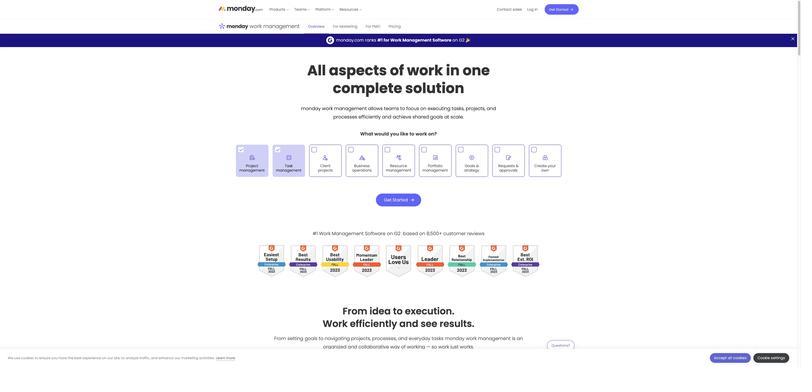 Task type: vqa. For each thing, say whether or not it's contained in the screenshot.
the bottom "Get"
yes



Task type: describe. For each thing, give the bounding box(es) containing it.
best
[[74, 356, 82, 361]]

we use cookies to ensure you have the best experience on our site, to analyze traffic, and enhance our marketing activities. learn more
[[8, 356, 235, 361]]

for marketing
[[333, 24, 358, 29]]

what
[[361, 131, 373, 137]]

would
[[375, 131, 389, 137]]

contact sales
[[497, 7, 522, 12]]

get for get started button inside the main element
[[549, 7, 555, 12]]

scale.
[[451, 114, 464, 120]]

customer
[[444, 230, 466, 237]]

8,500+
[[427, 230, 442, 237]]

settings
[[772, 356, 786, 361]]

allows
[[368, 105, 383, 112]]

projects, inside monday work management allows teams to focus on executing tasks, projects, and processes efficiently and achieve shared goals at scale.
[[466, 105, 486, 112]]

executing
[[428, 105, 451, 112]]

to inside from idea to execution. work efficiently and see results.
[[393, 305, 403, 318]]

1 vertical spatial #1
[[313, 230, 318, 237]]

portfolio management
[[423, 163, 448, 173]]

products link
[[267, 5, 292, 14]]

contact
[[497, 7, 512, 12]]

started for get started button inside the main element
[[556, 7, 569, 12]]

complete
[[333, 78, 403, 98]]

contact sales button
[[495, 5, 525, 14]]

for for for marketing
[[333, 24, 339, 29]]

of inside from setting goals to navigating projects, processes, and everyday tasks monday work management is an organized and collaborative way of working — so work just works.
[[401, 344, 406, 350]]

shared
[[413, 114, 429, 120]]

task management
[[276, 163, 302, 173]]

pmo
[[373, 24, 381, 29]]

2 our from the left
[[175, 356, 180, 361]]

questions? button
[[548, 341, 575, 354]]

navigating
[[325, 335, 350, 342]]

cookies for all
[[734, 356, 747, 361]]

working
[[407, 344, 425, 350]]

monday work management allows teams to focus on executing tasks, projects, and processes efficiently and achieve shared goals at scale.
[[301, 105, 497, 120]]

project management
[[240, 163, 265, 173]]

task management image
[[284, 152, 294, 163]]

1 vertical spatial work
[[319, 230, 331, 237]]

main element
[[267, 0, 579, 19]]

0 vertical spatial #1
[[378, 37, 383, 43]]

efficiently inside monday work management allows teams to focus on executing tasks, projects, and processes efficiently and achieve shared goals at scale.
[[359, 114, 381, 120]]

momentum leader fall 2023 image
[[353, 242, 381, 281]]

list containing products
[[267, 0, 365, 19]]

Goals & strategy checkbox
[[456, 145, 488, 177]]

achieve
[[393, 114, 412, 120]]

1 our from the left
[[108, 356, 113, 361]]

#1 work management software on g2  based on 8,500+ customer reviews
[[313, 230, 485, 237]]

fastest implementation enterprise fall 2023 image
[[480, 242, 508, 281]]

accept all cookies button
[[710, 353, 751, 363]]

1 vertical spatial g2
[[394, 230, 401, 237]]

resource management image
[[394, 152, 404, 163]]

best results enterprise fall 2023 image
[[289, 242, 318, 281]]

goals inside monday work management allows teams to focus on executing tasks, projects, and processes efficiently and achieve shared goals at scale.
[[431, 114, 443, 120]]

operations
[[352, 168, 372, 173]]

requests
[[499, 163, 515, 169]]

accept all cookies
[[715, 356, 747, 361]]

is
[[512, 335, 516, 342]]

project
[[246, 163, 258, 169]]

for
[[384, 37, 390, 43]]

activities.
[[199, 356, 215, 361]]

monday inside from setting goals to navigating projects, processes, and everyday tasks monday work management is an organized and collaborative way of working — so work just works.
[[445, 335, 465, 342]]

Project management checkbox
[[236, 145, 268, 177]]

what would you like to work on?
[[361, 131, 437, 137]]

& for approvals
[[516, 163, 519, 169]]

pricing
[[389, 24, 401, 29]]

log
[[528, 7, 534, 12]]

pricing link
[[385, 19, 405, 34]]

accept
[[715, 356, 727, 361]]

ranks
[[365, 37, 377, 43]]

monday.com logo image
[[219, 3, 263, 14]]

enhance
[[159, 356, 174, 361]]

processes,
[[372, 335, 397, 342]]

marketing
[[340, 24, 358, 29]]

to right like
[[410, 131, 415, 137]]

create your own
[[535, 163, 556, 173]]

an
[[517, 335, 523, 342]]

ensure
[[39, 356, 51, 361]]

to right site,
[[121, 356, 125, 361]]

execution.
[[405, 305, 455, 318]]

on inside monday work management allows teams to focus on executing tasks, projects, and processes efficiently and achieve shared goals at scale.
[[421, 105, 427, 112]]

goals inside from setting goals to navigating projects, processes, and everyday tasks monday work management is an organized and collaborative way of working — so work just works.
[[305, 335, 318, 342]]

efficiently inside from idea to execution. work efficiently and see results.
[[350, 317, 397, 331]]

see
[[421, 317, 438, 331]]

for pmo
[[366, 24, 381, 29]]

business operations
[[352, 163, 372, 173]]

cookie
[[758, 356, 771, 361]]

easiest setup enterprise fall 2023 image
[[257, 242, 286, 281]]

—
[[427, 344, 431, 350]]

list containing contact sales
[[495, 0, 541, 19]]

g2 logo white rgb v2 image
[[326, 36, 334, 44]]

solution
[[406, 78, 465, 98]]

and inside from idea to execution. work efficiently and see results.
[[400, 317, 419, 331]]

works.
[[460, 344, 474, 350]]

cookie settings button
[[754, 353, 790, 363]]

work for monday.com
[[391, 37, 402, 43]]

group containing project management
[[234, 143, 564, 179]]

site,
[[114, 356, 120, 361]]

Portfolio management checkbox
[[419, 145, 452, 177]]

from for idea
[[343, 305, 368, 318]]

sales
[[513, 7, 522, 12]]

of inside all aspects of work in one complete solution
[[390, 61, 404, 80]]

Create your own checkbox
[[529, 145, 562, 177]]

on?
[[429, 131, 437, 137]]

idea
[[370, 305, 391, 318]]

create
[[535, 163, 547, 169]]

use
[[14, 356, 20, 361]]

overview link
[[304, 19, 329, 34]]

started for get started button to the bottom
[[393, 197, 408, 203]]

goals & strategy
[[465, 163, 480, 173]]

more
[[226, 356, 235, 361]]

work for from
[[323, 317, 348, 331]]

you inside dialog
[[52, 356, 58, 361]]

portfolio management image
[[430, 152, 441, 163]]

in inside all aspects of work in one complete solution
[[446, 61, 460, 80]]

resource management
[[386, 163, 412, 173]]

1 horizontal spatial software
[[433, 37, 452, 43]]



Task type: locate. For each thing, give the bounding box(es) containing it.
management down task management 'icon'
[[276, 168, 302, 173]]

0 horizontal spatial get started button
[[376, 194, 421, 206]]

experience
[[83, 356, 101, 361]]

1 horizontal spatial from
[[343, 305, 368, 318]]

cookies right all
[[734, 356, 747, 361]]

projects, inside from setting goals to navigating projects, processes, and everyday tasks monday work management is an organized and collaborative way of working — so work just works.
[[351, 335, 371, 342]]

cookies right use
[[21, 356, 34, 361]]

management inside checkbox
[[240, 168, 265, 173]]

0 horizontal spatial in
[[446, 61, 460, 80]]

Business operations checkbox
[[346, 145, 378, 177]]

0 horizontal spatial you
[[52, 356, 58, 361]]

users love us image
[[385, 242, 413, 281]]

tasks
[[432, 335, 444, 342]]

we
[[8, 356, 13, 361]]

projects, right tasks,
[[466, 105, 486, 112]]

0 horizontal spatial our
[[108, 356, 113, 361]]

1 list from the left
[[267, 0, 365, 19]]

work
[[391, 37, 402, 43], [319, 230, 331, 237], [323, 317, 348, 331]]

0 horizontal spatial started
[[393, 197, 408, 203]]

1 vertical spatial started
[[393, 197, 408, 203]]

0 horizontal spatial &
[[477, 163, 479, 169]]

0 vertical spatial goals
[[431, 114, 443, 120]]

0 vertical spatial efficiently
[[359, 114, 381, 120]]

2 list from the left
[[495, 0, 541, 19]]

1 horizontal spatial cookies
[[734, 356, 747, 361]]

reviews
[[467, 230, 485, 237]]

Resource management checkbox
[[383, 145, 415, 177]]

1 vertical spatial get
[[384, 197, 392, 203]]

dialog containing we use cookies to ensure you have the best experience on our site, to analyze traffic, and enhance our marketing activities.
[[0, 349, 798, 367]]

monday.com work management image
[[219, 19, 300, 34]]

management left is
[[478, 335, 511, 342]]

monday inside monday work management allows teams to focus on executing tasks, projects, and processes efficiently and achieve shared goals at scale.
[[301, 105, 321, 112]]

all
[[307, 61, 326, 80]]

to inside from setting goals to navigating projects, processes, and everyday tasks monday work management is an organized and collaborative way of working — so work just works.
[[319, 335, 324, 342]]

work inside monday work management allows teams to focus on executing tasks, projects, and processes efficiently and achieve shared goals at scale.
[[322, 105, 333, 112]]

goals right setting
[[305, 335, 318, 342]]

you left have
[[52, 356, 58, 361]]

strategy
[[465, 168, 480, 173]]

goals down executing
[[431, 114, 443, 120]]

leader fall 2023 image
[[416, 242, 445, 281]]

business operations image
[[357, 152, 367, 163]]

work inside all aspects of work in one complete solution
[[407, 61, 443, 80]]

get started
[[549, 7, 569, 12], [384, 197, 408, 203]]

to
[[401, 105, 405, 112], [410, 131, 415, 137], [393, 305, 403, 318], [319, 335, 324, 342], [35, 356, 38, 361], [121, 356, 125, 361]]

1 vertical spatial monday
[[445, 335, 465, 342]]

cookie settings
[[758, 356, 786, 361]]

projects,
[[466, 105, 486, 112], [351, 335, 371, 342]]

management inside from setting goals to navigating projects, processes, and everyday tasks monday work management is an organized and collaborative way of working — so work just works.
[[478, 335, 511, 342]]

1 vertical spatial get started
[[384, 197, 408, 203]]

1 horizontal spatial in
[[535, 7, 538, 12]]

2 for from the left
[[366, 24, 372, 29]]

1 vertical spatial you
[[52, 356, 58, 361]]

0 horizontal spatial software
[[365, 230, 386, 237]]

0 horizontal spatial get
[[384, 197, 392, 203]]

resource
[[390, 163, 407, 169]]

efficiently
[[359, 114, 381, 120], [350, 317, 397, 331]]

2 vertical spatial work
[[323, 317, 348, 331]]

get for get started button to the bottom
[[384, 197, 392, 203]]

cookies for use
[[21, 356, 34, 361]]

to up the organized
[[319, 335, 324, 342]]

requests approvals image
[[504, 152, 514, 163]]

dialog
[[0, 349, 798, 367]]

in right log
[[535, 7, 538, 12]]

0 horizontal spatial get started
[[384, 197, 408, 203]]

management inside "option"
[[386, 168, 412, 173]]

1 vertical spatial of
[[401, 344, 406, 350]]

from inside from idea to execution. work efficiently and see results.
[[343, 305, 368, 318]]

business
[[354, 163, 370, 169]]

all
[[728, 356, 733, 361]]

1 vertical spatial software
[[365, 230, 386, 237]]

have
[[59, 356, 67, 361]]

1 vertical spatial management
[[332, 230, 364, 237]]

client projects
[[318, 163, 333, 173]]

&
[[477, 163, 479, 169], [516, 163, 519, 169]]

tasks,
[[452, 105, 465, 112]]

0 vertical spatial you
[[390, 131, 399, 137]]

get inside main element
[[549, 7, 555, 12]]

0 vertical spatial monday
[[301, 105, 321, 112]]

resources
[[340, 7, 359, 12]]

processes
[[334, 114, 357, 120]]

learn more link
[[216, 356, 235, 361]]

goals
[[431, 114, 443, 120], [305, 335, 318, 342]]

management inside monday work management allows teams to focus on executing tasks, projects, and processes efficiently and achieve shared goals at scale.
[[334, 105, 367, 112]]

2 & from the left
[[516, 163, 519, 169]]

your
[[548, 163, 556, 169]]

to right idea
[[393, 305, 403, 318]]

teams
[[295, 7, 307, 12]]

collaborative
[[359, 344, 389, 350]]

management for task management
[[276, 168, 302, 173]]

our
[[108, 356, 113, 361], [175, 356, 180, 361]]

started
[[556, 7, 569, 12], [393, 197, 408, 203]]

1 horizontal spatial get started button
[[545, 4, 579, 15]]

& right goals
[[477, 163, 479, 169]]

approvals
[[500, 168, 518, 173]]

traffic,
[[140, 356, 150, 361]]

results.
[[440, 317, 475, 331]]

for left the pmo
[[366, 24, 372, 29]]

0 horizontal spatial goals
[[305, 335, 318, 342]]

0 vertical spatial management
[[403, 37, 432, 43]]

& inside requests & approvals
[[516, 163, 519, 169]]

1 vertical spatial in
[[446, 61, 460, 80]]

requests & approvals
[[499, 163, 519, 173]]

our left site,
[[108, 356, 113, 361]]

0 vertical spatial get started
[[549, 7, 569, 12]]

client projects image
[[320, 152, 331, 163]]

management down resource management icon
[[386, 168, 412, 173]]

to up achieve
[[401, 105, 405, 112]]

0 horizontal spatial from
[[274, 335, 286, 342]]

1 vertical spatial from
[[274, 335, 286, 342]]

overview
[[308, 24, 325, 29]]

monday.com ranks #1 for work management software on g2  🎉
[[336, 37, 471, 43]]

0 vertical spatial in
[[535, 7, 538, 12]]

1 horizontal spatial #1
[[378, 37, 383, 43]]

like
[[400, 131, 409, 137]]

0 horizontal spatial cookies
[[21, 356, 34, 361]]

1 horizontal spatial management
[[403, 37, 432, 43]]

0 vertical spatial g2
[[459, 37, 465, 43]]

0 horizontal spatial list
[[267, 0, 365, 19]]

1 for from the left
[[333, 24, 339, 29]]

0 horizontal spatial projects,
[[351, 335, 371, 342]]

efficiently up processes,
[[350, 317, 397, 331]]

projects
[[318, 168, 333, 173]]

#1
[[378, 37, 383, 43], [313, 230, 318, 237]]

teams link
[[292, 5, 313, 14]]

0 vertical spatial projects,
[[466, 105, 486, 112]]

1 horizontal spatial list
[[495, 0, 541, 19]]

work inside from idea to execution. work efficiently and see results.
[[323, 317, 348, 331]]

& right requests at the top right of the page
[[516, 163, 519, 169]]

0 vertical spatial started
[[556, 7, 569, 12]]

1 horizontal spatial goals
[[431, 114, 443, 120]]

and inside dialog
[[151, 356, 158, 361]]

create your own image
[[540, 152, 551, 163]]

0 vertical spatial of
[[390, 61, 404, 80]]

from left idea
[[343, 305, 368, 318]]

from left setting
[[274, 335, 286, 342]]

products
[[270, 7, 286, 12]]

all aspects of work in one complete solution
[[307, 61, 490, 98]]

for left marketing
[[333, 24, 339, 29]]

0 vertical spatial get started button
[[545, 4, 579, 15]]

management
[[334, 105, 367, 112], [240, 168, 265, 173], [276, 168, 302, 173], [386, 168, 412, 173], [423, 168, 448, 173], [478, 335, 511, 342]]

platform link
[[313, 5, 337, 14]]

0 vertical spatial from
[[343, 305, 368, 318]]

monday.com
[[336, 37, 364, 43]]

cookies inside "button"
[[734, 356, 747, 361]]

monday
[[301, 105, 321, 112], [445, 335, 465, 342]]

1 horizontal spatial our
[[175, 356, 180, 361]]

from for setting
[[274, 335, 286, 342]]

1 horizontal spatial projects,
[[466, 105, 486, 112]]

one
[[463, 61, 490, 80]]

for
[[333, 24, 339, 29], [366, 24, 372, 29]]

you left like
[[390, 131, 399, 137]]

management for resource management
[[386, 168, 412, 173]]

group
[[234, 143, 564, 179]]

& inside "goals & strategy"
[[477, 163, 479, 169]]

get started inside main element
[[549, 7, 569, 12]]

1 vertical spatial efficiently
[[350, 317, 397, 331]]

started inside main element
[[556, 7, 569, 12]]

Client projects checkbox
[[309, 145, 342, 177]]

project management image
[[247, 152, 257, 163]]

questions?
[[552, 343, 570, 348]]

0 horizontal spatial management
[[332, 230, 364, 237]]

get started button
[[545, 4, 579, 15], [376, 194, 421, 206]]

0 horizontal spatial g2
[[394, 230, 401, 237]]

1 horizontal spatial monday
[[445, 335, 465, 342]]

from inside from setting goals to navigating projects, processes, and everyday tasks monday work management is an organized and collaborative way of working — so work just works.
[[274, 335, 286, 342]]

1 horizontal spatial get
[[549, 7, 555, 12]]

0 horizontal spatial #1
[[313, 230, 318, 237]]

projects, up collaborative
[[351, 335, 371, 342]]

our right enhance
[[175, 356, 180, 361]]

management for portfolio management
[[423, 168, 448, 173]]

the
[[68, 356, 73, 361]]

way
[[391, 344, 400, 350]]

platform
[[316, 7, 331, 12]]

🎉
[[466, 37, 471, 43]]

best estimated roi enterprise fall 2023 image
[[512, 242, 540, 281]]

teams
[[384, 105, 399, 112]]

task
[[285, 163, 293, 169]]

everyday
[[409, 335, 431, 342]]

focus
[[407, 105, 419, 112]]

0 vertical spatial get
[[549, 7, 555, 12]]

management for project management
[[240, 168, 265, 173]]

Task management checkbox
[[273, 145, 305, 177]]

1 horizontal spatial for
[[366, 24, 372, 29]]

1 vertical spatial goals
[[305, 335, 318, 342]]

0 horizontal spatial monday
[[301, 105, 321, 112]]

list
[[267, 0, 365, 19], [495, 0, 541, 19]]

in inside list
[[535, 7, 538, 12]]

1 horizontal spatial &
[[516, 163, 519, 169]]

for for for pmo
[[366, 24, 372, 29]]

0 vertical spatial work
[[391, 37, 402, 43]]

management down project management image at the top of page
[[240, 168, 265, 173]]

& for strategy
[[477, 163, 479, 169]]

portfolio
[[428, 163, 443, 169]]

resources link
[[337, 5, 365, 14]]

log in link
[[525, 5, 541, 14]]

on inside dialog
[[102, 356, 107, 361]]

organized
[[323, 344, 347, 350]]

to inside monday work management allows teams to focus on executing tasks, projects, and processes efficiently and achieve shared goals at scale.
[[401, 105, 405, 112]]

management up processes
[[334, 105, 367, 112]]

for marketing link
[[329, 19, 362, 34]]

1 horizontal spatial started
[[556, 7, 569, 12]]

get started button inside main element
[[545, 4, 579, 15]]

at
[[445, 114, 450, 120]]

Requests & approvals checkbox
[[493, 145, 525, 177]]

just
[[451, 344, 459, 350]]

1 vertical spatial get started button
[[376, 194, 421, 206]]

1 & from the left
[[477, 163, 479, 169]]

efficiently down allows on the left top of the page
[[359, 114, 381, 120]]

setting
[[288, 335, 304, 342]]

software
[[433, 37, 452, 43], [365, 230, 386, 237]]

to left ensure
[[35, 356, 38, 361]]

best usability fall 2023 image
[[321, 242, 350, 281]]

from
[[343, 305, 368, 318], [274, 335, 286, 342]]

1 horizontal spatial g2
[[459, 37, 465, 43]]

and
[[487, 105, 497, 112], [382, 114, 392, 120], [400, 317, 419, 331], [398, 335, 408, 342], [348, 344, 357, 350], [151, 356, 158, 361]]

best relationship fall 2023 image
[[448, 242, 477, 281]]

0 horizontal spatial for
[[333, 24, 339, 29]]

in left one
[[446, 61, 460, 80]]

work
[[407, 61, 443, 80], [322, 105, 333, 112], [416, 131, 427, 137], [466, 335, 477, 342], [439, 344, 450, 350]]

1 horizontal spatial get started
[[549, 7, 569, 12]]

marketing
[[181, 356, 198, 361]]

0 vertical spatial software
[[433, 37, 452, 43]]

goals strategy image
[[467, 152, 477, 163]]

1 horizontal spatial you
[[390, 131, 399, 137]]

1 vertical spatial projects,
[[351, 335, 371, 342]]

on
[[453, 37, 458, 43], [421, 105, 427, 112], [387, 230, 393, 237], [420, 230, 426, 237], [102, 356, 107, 361]]

from setting goals to navigating projects, processes, and everyday tasks monday work management is an organized and collaborative way of working — so work just works.
[[274, 335, 523, 350]]

management down portfolio management icon
[[423, 168, 448, 173]]



